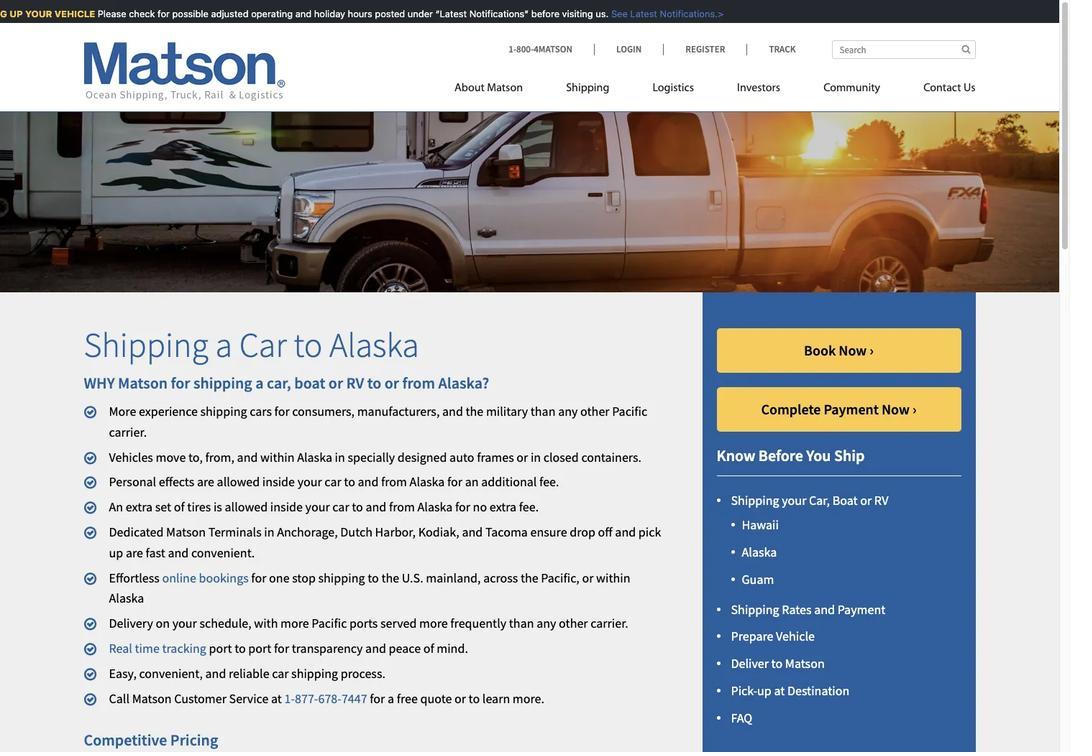 Task type: locate. For each thing, give the bounding box(es) containing it.
up inside know before you ship section
[[757, 683, 772, 700]]

convenient.
[[191, 545, 255, 562]]

matson up more
[[118, 373, 168, 393]]

visiting
[[556, 8, 587, 19]]

the right across
[[521, 570, 538, 587]]

for left one
[[251, 570, 266, 587]]

vehicles
[[109, 449, 153, 466]]

contact
[[923, 83, 961, 94]]

served
[[380, 616, 417, 632]]

at inside know before you ship section
[[774, 683, 785, 700]]

0 vertical spatial than
[[531, 403, 556, 420]]

0 horizontal spatial are
[[126, 545, 143, 562]]

stop
[[292, 570, 316, 587]]

and up the customer
[[205, 666, 226, 682]]

0 vertical spatial up
[[109, 545, 123, 562]]

extra right an
[[126, 499, 153, 516]]

for right check
[[151, 8, 164, 19]]

with
[[254, 616, 278, 632]]

is
[[214, 499, 222, 516]]

about
[[455, 83, 485, 94]]

than right military
[[531, 403, 556, 420]]

other up containers.
[[580, 403, 610, 420]]

of
[[174, 499, 185, 516], [423, 641, 434, 657]]

fee.
[[539, 474, 559, 491], [519, 499, 539, 516]]

1- down the notifications"
[[509, 43, 516, 55]]

complete payment now › link
[[717, 388, 961, 432]]

off
[[598, 524, 613, 541]]

shipping inside top menu navigation
[[566, 83, 609, 94]]

car
[[325, 474, 341, 491], [332, 499, 349, 516], [272, 666, 289, 682]]

1 horizontal spatial carrier.
[[591, 616, 628, 632]]

0 horizontal spatial port
[[209, 641, 232, 657]]

allowed up terminals
[[225, 499, 268, 516]]

know
[[717, 446, 755, 466]]

1 horizontal spatial of
[[423, 641, 434, 657]]

2 horizontal spatial a
[[388, 691, 394, 707]]

for left an
[[447, 474, 462, 491]]

reliable
[[229, 666, 269, 682]]

1 vertical spatial of
[[423, 641, 434, 657]]

and right fast
[[168, 545, 189, 562]]

port down schedule,
[[209, 641, 232, 657]]

from down vehicles move to, from, and within alaska in specially designed auto frames or in closed containers.
[[381, 474, 407, 491]]

of left the mind. at the left
[[423, 641, 434, 657]]

1 more from the left
[[281, 616, 309, 632]]

0 vertical spatial fee.
[[539, 474, 559, 491]]

prepare vehicle
[[731, 629, 815, 645]]

0 horizontal spatial now ›
[[839, 342, 874, 360]]

2 more from the left
[[419, 616, 448, 632]]

carrier. for more experience shipping cars for consumers, manufacturers, and the military than any other pacific carrier.
[[109, 424, 147, 441]]

and right the from,
[[237, 449, 258, 466]]

closed
[[544, 449, 579, 466]]

effortless
[[109, 570, 160, 587]]

of right set
[[174, 499, 185, 516]]

0 vertical spatial a
[[215, 324, 232, 367]]

shipping left 'cars'
[[200, 403, 247, 420]]

1 vertical spatial a
[[255, 373, 264, 393]]

port down the with
[[248, 641, 271, 657]]

from up manufacturers, on the bottom of page
[[402, 373, 435, 393]]

0 vertical spatial 1-
[[509, 43, 516, 55]]

in right terminals
[[264, 524, 274, 541]]

logistics link
[[631, 76, 716, 105]]

a left car,
[[255, 373, 264, 393]]

800-
[[516, 43, 534, 55]]

matson inside the dedicated matson terminals in anchorage, dutch harbor, kodiak, and tacoma ensure drop off and pick up are fast and convenient.
[[166, 524, 206, 541]]

0 vertical spatial other
[[580, 403, 610, 420]]

fee. down closed
[[539, 474, 559, 491]]

1 vertical spatial from
[[381, 474, 407, 491]]

vehicle
[[776, 629, 815, 645]]

vehicles move to, from, and within alaska in specially designed auto frames or in closed containers.
[[109, 449, 641, 466]]

2 vertical spatial from
[[389, 499, 415, 516]]

1 horizontal spatial a
[[255, 373, 264, 393]]

ports
[[349, 616, 378, 632]]

shipping up why
[[84, 324, 209, 367]]

within down off
[[596, 570, 630, 587]]

containers.
[[581, 449, 641, 466]]

1 horizontal spatial at
[[774, 683, 785, 700]]

2 port from the left
[[248, 641, 271, 657]]

contact us
[[923, 83, 976, 94]]

boat
[[294, 373, 325, 393]]

0 horizontal spatial carrier.
[[109, 424, 147, 441]]

now ›
[[839, 342, 874, 360], [882, 401, 917, 419]]

terminals
[[208, 524, 262, 541]]

extra
[[126, 499, 153, 516], [490, 499, 517, 516]]

to inside know before you ship section
[[771, 656, 783, 673]]

0 vertical spatial from
[[402, 373, 435, 393]]

your inside know before you ship section
[[782, 493, 806, 510]]

fee. up ensure
[[519, 499, 539, 516]]

1 vertical spatial now ›
[[882, 401, 917, 419]]

payment right rates
[[838, 602, 886, 618]]

book now › link
[[717, 329, 961, 373]]

are down the dedicated
[[126, 545, 143, 562]]

within down 'cars'
[[260, 449, 295, 466]]

rv right boat
[[874, 493, 888, 510]]

online bookings link
[[162, 570, 249, 587]]

shipping inside for one stop shipping to the u.s. mainland, across the pacific, or within alaska
[[318, 570, 365, 587]]

alaska down "designed"
[[410, 474, 445, 491]]

1 horizontal spatial extra
[[490, 499, 517, 516]]

1 horizontal spatial any
[[558, 403, 578, 420]]

shipping
[[193, 373, 252, 393], [200, 403, 247, 420], [318, 570, 365, 587], [291, 666, 338, 682]]

0 vertical spatial pacific
[[612, 403, 647, 420]]

0 horizontal spatial in
[[264, 524, 274, 541]]

1 horizontal spatial are
[[197, 474, 214, 491]]

car down personal effects are allowed inside your car to and from alaska for an additional fee.
[[332, 499, 349, 516]]

0 horizontal spatial any
[[537, 616, 556, 632]]

1 horizontal spatial more
[[419, 616, 448, 632]]

0 horizontal spatial within
[[260, 449, 295, 466]]

dedicated matson terminals in anchorage, dutch harbor, kodiak, and tacoma ensure drop off and pick up are fast and convenient.
[[109, 524, 661, 562]]

operating
[[245, 8, 287, 19]]

bookings
[[199, 570, 249, 587]]

pacific up containers.
[[612, 403, 647, 420]]

time
[[135, 641, 160, 657]]

any down pacific,
[[537, 616, 556, 632]]

shipping
[[566, 83, 609, 94], [84, 324, 209, 367], [731, 493, 779, 510], [731, 602, 779, 618]]

real time tracking port to port for transparency and peace of mind.
[[109, 641, 468, 657]]

within
[[260, 449, 295, 466], [596, 570, 630, 587]]

shipping up prepare
[[731, 602, 779, 618]]

complete
[[761, 401, 821, 419]]

more up the mind. at the left
[[419, 616, 448, 632]]

and right rates
[[814, 602, 835, 618]]

alaska down effortless
[[109, 591, 144, 607]]

1 horizontal spatial port
[[248, 641, 271, 657]]

holiday
[[308, 8, 339, 19]]

search image
[[962, 45, 971, 54]]

matson down convenient,
[[132, 691, 172, 707]]

0 horizontal spatial the
[[381, 570, 399, 587]]

see
[[605, 8, 622, 19]]

register link
[[663, 43, 747, 55]]

1 vertical spatial carrier.
[[591, 616, 628, 632]]

car up an extra set of tires is allowed inside your car to and from alaska for no extra fee.
[[325, 474, 341, 491]]

1 horizontal spatial the
[[466, 403, 483, 420]]

other down pacific,
[[559, 616, 588, 632]]

0 horizontal spatial more
[[281, 616, 309, 632]]

dutch
[[340, 524, 373, 541]]

up down the dedicated
[[109, 545, 123, 562]]

process.
[[341, 666, 385, 682]]

a left free
[[388, 691, 394, 707]]

1 horizontal spatial within
[[596, 570, 630, 587]]

and inside more experience shipping cars for consumers, manufacturers, and the military than any other pacific carrier.
[[442, 403, 463, 420]]

0 horizontal spatial up
[[109, 545, 123, 562]]

car down real time tracking port to port for transparency and peace of mind.
[[272, 666, 289, 682]]

cars
[[250, 403, 272, 420]]

more up real time tracking port to port for transparency and peace of mind.
[[281, 616, 309, 632]]

alaska down hawaii "link"
[[742, 544, 777, 561]]

up inside the dedicated matson terminals in anchorage, dutch harbor, kodiak, and tacoma ensure drop off and pick up are fast and convenient.
[[109, 545, 123, 562]]

extra right no at the bottom of page
[[490, 499, 517, 516]]

us
[[964, 83, 976, 94]]

shipping up 877-
[[291, 666, 338, 682]]

online
[[162, 570, 196, 587]]

pacific up transparency
[[312, 616, 347, 632]]

payment up ship at the right
[[824, 401, 879, 419]]

1 vertical spatial than
[[509, 616, 534, 632]]

shipping your car, boat or rv link
[[731, 493, 888, 510]]

a
[[215, 324, 232, 367], [255, 373, 264, 393], [388, 691, 394, 707]]

from
[[402, 373, 435, 393], [381, 474, 407, 491], [389, 499, 415, 516]]

truck and trailer at sunset after shipping car to alaska by matson. image
[[0, 89, 1059, 293]]

0 vertical spatial carrier.
[[109, 424, 147, 441]]

port
[[209, 641, 232, 657], [248, 641, 271, 657]]

1 vertical spatial fee.
[[519, 499, 539, 516]]

more
[[281, 616, 309, 632], [419, 616, 448, 632]]

frames
[[477, 449, 514, 466]]

contact us link
[[902, 76, 976, 105]]

than
[[531, 403, 556, 420], [509, 616, 534, 632]]

register
[[686, 43, 725, 55]]

4matson
[[534, 43, 572, 55]]

more
[[109, 403, 136, 420]]

hours
[[342, 8, 366, 19]]

investors
[[737, 83, 780, 94]]

track
[[769, 43, 796, 55]]

matson down tires
[[166, 524, 206, 541]]

about matson
[[455, 83, 523, 94]]

shipping inside more experience shipping cars for consumers, manufacturers, and the military than any other pacific carrier.
[[200, 403, 247, 420]]

peace
[[389, 641, 421, 657]]

inside
[[262, 474, 295, 491], [270, 499, 303, 516]]

allowed down the from,
[[217, 474, 260, 491]]

shipping for shipping a car to alaska
[[84, 324, 209, 367]]

to
[[294, 324, 322, 367], [367, 373, 381, 393], [344, 474, 355, 491], [352, 499, 363, 516], [368, 570, 379, 587], [235, 641, 246, 657], [771, 656, 783, 673], [469, 691, 480, 707]]

the left u.s.
[[381, 570, 399, 587]]

0 vertical spatial any
[[558, 403, 578, 420]]

why
[[84, 373, 115, 393]]

matson down vehicle
[[785, 656, 825, 673]]

1 vertical spatial rv
[[874, 493, 888, 510]]

678-
[[318, 691, 342, 707]]

and down alaska? at the left
[[442, 403, 463, 420]]

shipping down 4matson at top
[[566, 83, 609, 94]]

rv up consumers,
[[346, 373, 364, 393]]

shipping up hawaii "link"
[[731, 493, 779, 510]]

2 vertical spatial car
[[272, 666, 289, 682]]

you
[[806, 446, 831, 466]]

to inside for one stop shipping to the u.s. mainland, across the pacific, or within alaska
[[368, 570, 379, 587]]

up down deliver to matson link at the bottom right of page
[[757, 683, 772, 700]]

allowed
[[217, 474, 260, 491], [225, 499, 268, 516]]

other inside more experience shipping cars for consumers, manufacturers, and the military than any other pacific carrier.
[[580, 403, 610, 420]]

inside up an extra set of tires is allowed inside your car to and from alaska for no extra fee.
[[262, 474, 295, 491]]

a left car
[[215, 324, 232, 367]]

payment
[[824, 401, 879, 419], [838, 602, 886, 618]]

0 horizontal spatial fee.
[[519, 499, 539, 516]]

from up harbor,
[[389, 499, 415, 516]]

and down delivery on your schedule, with more pacific ports served more frequently than any other carrier.
[[365, 641, 386, 657]]

0 horizontal spatial pacific
[[312, 616, 347, 632]]

the down alaska? at the left
[[466, 403, 483, 420]]

1 vertical spatial within
[[596, 570, 630, 587]]

more experience shipping cars for consumers, manufacturers, and the military than any other pacific carrier.
[[109, 403, 647, 441]]

quote
[[420, 691, 452, 707]]

1-800-4matson
[[509, 43, 572, 55]]

1 horizontal spatial up
[[757, 683, 772, 700]]

car,
[[267, 373, 291, 393]]

no
[[473, 499, 487, 516]]

alaska up personal effects are allowed inside your car to and from alaska for an additional fee.
[[297, 449, 332, 466]]

for inside more experience shipping cars for consumers, manufacturers, and the military than any other pacific carrier.
[[274, 403, 290, 420]]

than inside more experience shipping cars for consumers, manufacturers, and the military than any other pacific carrier.
[[531, 403, 556, 420]]

1 horizontal spatial rv
[[874, 493, 888, 510]]

and right off
[[615, 524, 636, 541]]

in left closed
[[531, 449, 541, 466]]

customer
[[174, 691, 227, 707]]

and
[[289, 8, 305, 19], [442, 403, 463, 420], [237, 449, 258, 466], [358, 474, 379, 491], [366, 499, 386, 516], [462, 524, 483, 541], [615, 524, 636, 541], [168, 545, 189, 562], [814, 602, 835, 618], [365, 641, 386, 657], [205, 666, 226, 682]]

to right deliver
[[771, 656, 783, 673]]

personal effects are allowed inside your car to and from alaska for an additional fee.
[[109, 474, 559, 491]]

carrier. inside more experience shipping cars for consumers, manufacturers, and the military than any other pacific carrier.
[[109, 424, 147, 441]]

than right 'frequently'
[[509, 616, 534, 632]]

1 vertical spatial 1-
[[284, 691, 295, 707]]

to down the dedicated matson terminals in anchorage, dutch harbor, kodiak, and tacoma ensure drop off and pick up are fast and convenient.
[[368, 570, 379, 587]]

login
[[616, 43, 642, 55]]

inside up anchorage,
[[270, 499, 303, 516]]

pick-up at destination link
[[731, 683, 850, 700]]

None search field
[[832, 40, 976, 59]]

and down specially
[[358, 474, 379, 491]]

0 horizontal spatial 1-
[[284, 691, 295, 707]]

are up tires
[[197, 474, 214, 491]]

1 vertical spatial are
[[126, 545, 143, 562]]

0 horizontal spatial a
[[215, 324, 232, 367]]

other
[[580, 403, 610, 420], [559, 616, 588, 632]]

shipping for shipping rates and payment
[[731, 602, 779, 618]]

1 vertical spatial allowed
[[225, 499, 268, 516]]

0 horizontal spatial extra
[[126, 499, 153, 516]]

at right service
[[271, 691, 282, 707]]

mind.
[[437, 641, 468, 657]]

in up personal effects are allowed inside your car to and from alaska for an additional fee.
[[335, 449, 345, 466]]

shipping right the stop
[[318, 570, 365, 587]]

1- left 678-
[[284, 691, 295, 707]]

1 horizontal spatial pacific
[[612, 403, 647, 420]]

deliver to matson
[[731, 656, 825, 673]]

at down deliver to matson
[[774, 683, 785, 700]]

1 vertical spatial up
[[757, 683, 772, 700]]

pick
[[639, 524, 661, 541]]

1 vertical spatial payment
[[838, 602, 886, 618]]

pacific
[[612, 403, 647, 420], [312, 616, 347, 632]]

for right 'cars'
[[274, 403, 290, 420]]

any up closed
[[558, 403, 578, 420]]

your left car, in the bottom of the page
[[782, 493, 806, 510]]

0 horizontal spatial of
[[174, 499, 185, 516]]

0 vertical spatial rv
[[346, 373, 364, 393]]

harbor,
[[375, 524, 416, 541]]

1 horizontal spatial fee.
[[539, 474, 559, 491]]

matson inside top menu navigation
[[487, 83, 523, 94]]

notifications"
[[463, 8, 523, 19]]



Task type: describe. For each thing, give the bounding box(es) containing it.
logistics
[[653, 83, 694, 94]]

latest
[[624, 8, 651, 19]]

for inside for one stop shipping to the u.s. mainland, across the pacific, or within alaska
[[251, 570, 266, 587]]

to up easy, convenient, and reliable car shipping process.
[[235, 641, 246, 657]]

or inside section
[[860, 493, 872, 510]]

to up dutch
[[352, 499, 363, 516]]

schedule,
[[199, 616, 251, 632]]

your up anchorage,
[[305, 499, 330, 516]]

deliver to matson link
[[731, 656, 825, 673]]

military
[[486, 403, 528, 420]]

for down the with
[[274, 641, 289, 657]]

1 vertical spatial pacific
[[312, 616, 347, 632]]

to up boat
[[294, 324, 322, 367]]

top menu navigation
[[455, 76, 976, 105]]

0 vertical spatial car
[[325, 474, 341, 491]]

0 vertical spatial are
[[197, 474, 214, 491]]

track link
[[747, 43, 796, 55]]

the inside more experience shipping cars for consumers, manufacturers, and the military than any other pacific carrier.
[[466, 403, 483, 420]]

learn
[[482, 691, 510, 707]]

your up an extra set of tires is allowed inside your car to and from alaska for no extra fee.
[[297, 474, 322, 491]]

Search search field
[[832, 40, 976, 59]]

for right 7447
[[370, 691, 385, 707]]

1 horizontal spatial now ›
[[882, 401, 917, 419]]

matson for call matson customer service at 1-877-678-7447 for a free quote or to learn more.
[[132, 691, 172, 707]]

about matson link
[[455, 76, 544, 105]]

0 vertical spatial inside
[[262, 474, 295, 491]]

on
[[156, 616, 170, 632]]

pacific,
[[541, 570, 580, 587]]

easy, convenient, and reliable car shipping process.
[[109, 666, 385, 682]]

1 vertical spatial car
[[332, 499, 349, 516]]

and left holiday
[[289, 8, 305, 19]]

for one stop shipping to the u.s. mainland, across the pacific, or within alaska
[[109, 570, 630, 607]]

0 vertical spatial payment
[[824, 401, 879, 419]]

consumers,
[[292, 403, 355, 420]]

2 extra from the left
[[490, 499, 517, 516]]

hawaii link
[[742, 517, 779, 534]]

shipping down shipping a car to alaska
[[193, 373, 252, 393]]

easy,
[[109, 666, 137, 682]]

1 horizontal spatial 1-
[[509, 43, 516, 55]]

and inside know before you ship section
[[814, 602, 835, 618]]

for up experience on the left of page
[[171, 373, 190, 393]]

1 extra from the left
[[126, 499, 153, 516]]

more.
[[513, 691, 544, 707]]

alaska link
[[742, 544, 777, 561]]

tracking
[[162, 641, 206, 657]]

before
[[525, 8, 553, 19]]

set
[[155, 499, 171, 516]]

"latest
[[429, 8, 461, 19]]

tacoma
[[485, 524, 528, 541]]

pacific inside more experience shipping cars for consumers, manufacturers, and the military than any other pacific carrier.
[[612, 403, 647, 420]]

and up harbor,
[[366, 499, 386, 516]]

to down specially
[[344, 474, 355, 491]]

your right on
[[172, 616, 197, 632]]

possible
[[166, 8, 202, 19]]

blue matson logo with ocean, shipping, truck, rail and logistics written beneath it. image
[[84, 42, 285, 101]]

guam
[[742, 572, 774, 588]]

transparency
[[292, 641, 363, 657]]

check
[[123, 8, 149, 19]]

0 vertical spatial within
[[260, 449, 295, 466]]

posted
[[369, 8, 399, 19]]

0 vertical spatial allowed
[[217, 474, 260, 491]]

mainland,
[[426, 570, 481, 587]]

2 vertical spatial a
[[388, 691, 394, 707]]

1 vertical spatial other
[[559, 616, 588, 632]]

investors link
[[716, 76, 802, 105]]

adjusted
[[205, 8, 242, 19]]

call matson customer service at 1-877-678-7447 for a free quote or to learn more.
[[109, 691, 544, 707]]

1-800-4matson link
[[509, 43, 594, 55]]

to,
[[188, 449, 203, 466]]

matson for about matson
[[487, 83, 523, 94]]

877-
[[295, 691, 318, 707]]

designed
[[398, 449, 447, 466]]

please check for possible adjusted operating and holiday hours posted under "latest notifications" before visiting us.
[[91, 8, 603, 19]]

an
[[109, 499, 123, 516]]

0 vertical spatial now ›
[[839, 342, 874, 360]]

tires
[[187, 499, 211, 516]]

boat
[[833, 493, 858, 510]]

1 port from the left
[[209, 641, 232, 657]]

0 horizontal spatial at
[[271, 691, 282, 707]]

0 horizontal spatial rv
[[346, 373, 364, 393]]

and down no at the bottom of page
[[462, 524, 483, 541]]

shipping for shipping your car, boat or rv
[[731, 493, 779, 510]]

rv inside know before you ship section
[[874, 493, 888, 510]]

deliver
[[731, 656, 769, 673]]

know before you ship section
[[684, 293, 994, 753]]

alaska?
[[438, 373, 489, 393]]

1 horizontal spatial in
[[335, 449, 345, 466]]

in inside the dedicated matson terminals in anchorage, dutch harbor, kodiak, and tacoma ensure drop off and pick up are fast and convenient.
[[264, 524, 274, 541]]

shipping rates and payment
[[731, 602, 886, 618]]

alaska inside know before you ship section
[[742, 544, 777, 561]]

2 horizontal spatial in
[[531, 449, 541, 466]]

car
[[239, 324, 287, 367]]

community link
[[802, 76, 902, 105]]

within inside for one stop shipping to the u.s. mainland, across the pacific, or within alaska
[[596, 570, 630, 587]]

fast
[[146, 545, 165, 562]]

are inside the dedicated matson terminals in anchorage, dutch harbor, kodiak, and tacoma ensure drop off and pick up are fast and convenient.
[[126, 545, 143, 562]]

prepare
[[731, 629, 773, 645]]

alaska up manufacturers, on the bottom of page
[[329, 324, 419, 367]]

1 vertical spatial inside
[[270, 499, 303, 516]]

pick-up at destination
[[731, 683, 850, 700]]

real time tracking link
[[109, 641, 206, 657]]

alaska up the kodiak,
[[418, 499, 453, 516]]

1-877-678-7447 link
[[284, 691, 367, 707]]

free
[[397, 691, 418, 707]]

guam link
[[742, 572, 774, 588]]

frequently
[[450, 616, 506, 632]]

matson inside know before you ship section
[[785, 656, 825, 673]]

alaska inside for one stop shipping to the u.s. mainland, across the pacific, or within alaska
[[109, 591, 144, 607]]

convenient,
[[139, 666, 203, 682]]

to up manufacturers, on the bottom of page
[[367, 373, 381, 393]]

any inside more experience shipping cars for consumers, manufacturers, and the military than any other pacific carrier.
[[558, 403, 578, 420]]

login link
[[594, 43, 663, 55]]

1 vertical spatial any
[[537, 616, 556, 632]]

matson for why matson for shipping a car, boat or rv to or from alaska?
[[118, 373, 168, 393]]

before
[[759, 446, 803, 466]]

for left no at the bottom of page
[[455, 499, 470, 516]]

specially
[[348, 449, 395, 466]]

0 vertical spatial of
[[174, 499, 185, 516]]

an extra set of tires is allowed inside your car to and from alaska for no extra fee.
[[109, 499, 539, 516]]

or inside for one stop shipping to the u.s. mainland, across the pacific, or within alaska
[[582, 570, 594, 587]]

carrier. for delivery on your schedule, with more pacific ports served more frequently than any other carrier.
[[591, 616, 628, 632]]

us.
[[590, 8, 603, 19]]

shipping a car to alaska
[[84, 324, 419, 367]]

2 horizontal spatial the
[[521, 570, 538, 587]]

to left learn at the left bottom
[[469, 691, 480, 707]]

why matson for shipping a car, boat or rv to or from alaska?
[[84, 373, 489, 393]]

shipping for shipping
[[566, 83, 609, 94]]

book now ›
[[804, 342, 874, 360]]

matson for dedicated matson terminals in anchorage, dutch harbor, kodiak, and tacoma ensure drop off and pick up are fast and convenient.
[[166, 524, 206, 541]]

ensure
[[530, 524, 567, 541]]

faq
[[731, 710, 752, 727]]

manufacturers,
[[357, 403, 440, 420]]

shipping your car, boat or rv
[[731, 493, 888, 510]]

7447
[[342, 691, 367, 707]]



Task type: vqa. For each thing, say whether or not it's contained in the screenshot.
South Pacific
no



